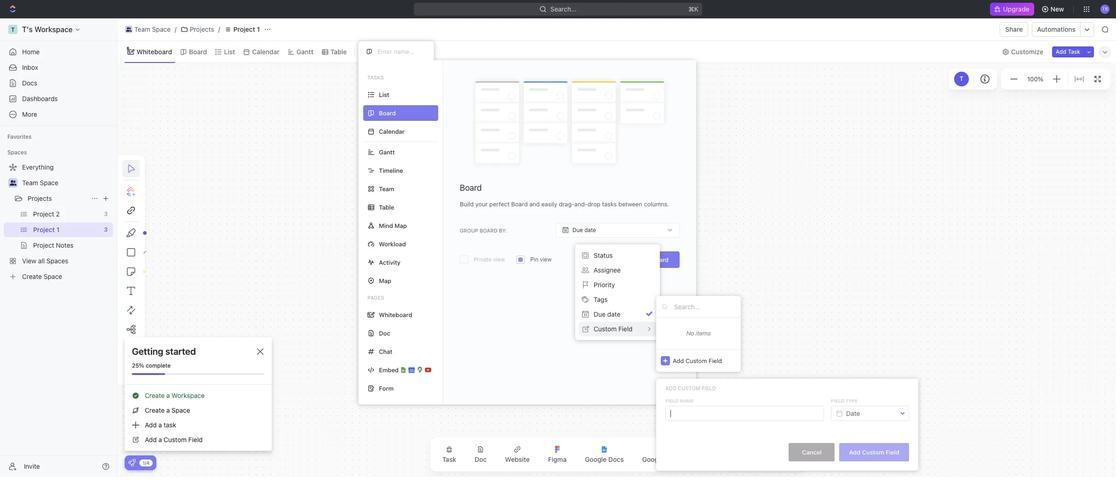 Task type: vqa. For each thing, say whether or not it's contained in the screenshot.
tab list
no



Task type: describe. For each thing, give the bounding box(es) containing it.
100%
[[1027, 75, 1044, 83]]

1
[[257, 25, 260, 33]]

custom field button
[[579, 322, 656, 337]]

automations
[[1037, 25, 1076, 33]]

due date button
[[556, 223, 680, 238]]

favorites button
[[4, 132, 35, 143]]

complete
[[146, 362, 171, 369]]

user group image inside 'team space' link
[[126, 27, 132, 32]]

group
[[460, 227, 478, 233]]

add custom field button
[[656, 350, 741, 372]]

2 horizontal spatial team
[[379, 185, 394, 192]]

cancel
[[802, 449, 822, 456]]

1 vertical spatial list
[[379, 91, 389, 98]]

google sheets button
[[635, 441, 694, 469]]

project
[[233, 25, 255, 33]]

share
[[1005, 25, 1023, 33]]

google for google docs
[[585, 456, 607, 464]]

custom inside button
[[862, 449, 884, 456]]

list link
[[222, 45, 235, 58]]

gantt link
[[295, 45, 313, 58]]

chat
[[379, 348, 392, 355]]

workload
[[379, 240, 406, 248]]

1 horizontal spatial table
[[379, 204, 394, 211]]

add custom field button
[[840, 443, 909, 462]]

sidebar navigation
[[0, 18, 117, 477]]

date for due date dropdown button
[[585, 227, 596, 234]]

2 / from the left
[[218, 25, 220, 33]]

view button
[[358, 45, 388, 58]]

1 horizontal spatial team space
[[134, 25, 171, 33]]

website
[[505, 456, 530, 464]]

field name
[[665, 398, 694, 404]]

custom up name
[[678, 385, 700, 391]]

dashboards
[[22, 95, 58, 103]]

timeline
[[379, 167, 403, 174]]

type
[[846, 398, 858, 404]]

field type
[[831, 398, 858, 404]]

dashboards link
[[4, 92, 113, 106]]

team space link inside tree
[[22, 176, 111, 190]]

project 1
[[233, 25, 260, 33]]

share button
[[1000, 22, 1029, 37]]

assignee button
[[579, 263, 656, 278]]

1 vertical spatial gantt
[[379, 148, 395, 156]]

spaces
[[7, 149, 27, 156]]

1 / from the left
[[175, 25, 177, 33]]

task
[[164, 421, 176, 429]]

1 horizontal spatial team
[[134, 25, 150, 33]]

1/4
[[143, 460, 150, 466]]

inbox
[[22, 63, 38, 71]]

custom down due date button
[[594, 325, 617, 333]]

field inside add custom field button
[[886, 449, 900, 456]]

2 horizontal spatial board
[[650, 256, 669, 264]]

website button
[[498, 441, 537, 469]]

whiteboard link
[[135, 45, 172, 58]]

view button
[[358, 41, 388, 63]]

t
[[960, 75, 964, 82]]

assignee
[[594, 266, 621, 274]]

100% button
[[1026, 73, 1045, 85]]

field left type
[[831, 398, 844, 404]]

team inside tree
[[22, 179, 38, 187]]

0 vertical spatial projects link
[[178, 24, 216, 35]]

workspace
[[172, 392, 205, 400]]

0 horizontal spatial gantt
[[297, 48, 313, 55]]

0 vertical spatial space
[[152, 25, 171, 33]]

board inside board link
[[189, 48, 207, 55]]

onboarding checklist button element
[[128, 459, 136, 467]]

onboarding checklist button image
[[128, 459, 136, 467]]

sheets
[[666, 456, 687, 464]]

items
[[696, 330, 711, 337]]

youtube button
[[758, 441, 799, 469]]

figma
[[548, 456, 567, 464]]

a for space
[[166, 407, 170, 414]]

docs inside button
[[608, 456, 624, 464]]

no items
[[686, 330, 711, 337]]

inbox link
[[4, 60, 113, 75]]

calendar link
[[250, 45, 280, 58]]

favorites
[[7, 133, 32, 140]]

docs link
[[4, 76, 113, 91]]

google docs
[[585, 456, 624, 464]]

project 1 link
[[222, 24, 262, 35]]

invite
[[24, 462, 40, 470]]

add inside add custom field button
[[849, 449, 861, 456]]

1 horizontal spatial task
[[1068, 48, 1080, 55]]

field down add custom field dropdown button
[[702, 385, 716, 391]]

due date for due date button
[[594, 310, 621, 318]]

customize button
[[999, 45, 1046, 58]]

create a workspace
[[145, 392, 205, 400]]

task button
[[435, 441, 464, 469]]

0 vertical spatial whiteboard
[[137, 48, 172, 55]]

add a task
[[145, 421, 176, 429]]

a for task
[[158, 421, 162, 429]]

status button
[[579, 248, 656, 263]]

0 vertical spatial list
[[224, 48, 235, 55]]

Enter name... text field
[[665, 406, 824, 421]]

no
[[686, 330, 694, 337]]

tags button
[[579, 292, 656, 307]]

1 horizontal spatial map
[[395, 222, 407, 229]]

custom down the no items
[[686, 357, 707, 364]]

name
[[680, 398, 694, 404]]

25%
[[132, 362, 144, 369]]

add task
[[1056, 48, 1080, 55]]

date
[[846, 410, 860, 417]]

field left name
[[665, 398, 679, 404]]

field down create a space
[[188, 436, 203, 444]]

tags
[[594, 296, 608, 304]]

mind map
[[379, 222, 407, 229]]



Task type: locate. For each thing, give the bounding box(es) containing it.
due date for due date dropdown button
[[573, 227, 596, 234]]

form
[[379, 385, 394, 392]]

close image
[[257, 349, 264, 355]]

1 horizontal spatial gantt
[[379, 148, 395, 156]]

doc up chat
[[379, 330, 390, 337]]

add inside add task button
[[1056, 48, 1067, 55]]

1 horizontal spatial space
[[152, 25, 171, 33]]

field down date popup button
[[886, 449, 900, 456]]

upgrade link
[[990, 3, 1034, 16]]

due
[[573, 227, 583, 234], [594, 310, 606, 318]]

1 vertical spatial team space
[[22, 179, 58, 187]]

1 vertical spatial doc
[[475, 456, 487, 464]]

1 vertical spatial docs
[[608, 456, 624, 464]]

mind
[[379, 222, 393, 229]]

0 horizontal spatial user group image
[[9, 180, 16, 186]]

projects
[[190, 25, 214, 33], [28, 195, 52, 202]]

field down items
[[709, 357, 722, 364]]

1 horizontal spatial user group image
[[126, 27, 132, 32]]

map right mind
[[395, 222, 407, 229]]

1 horizontal spatial date
[[607, 310, 621, 318]]

getting started
[[132, 346, 196, 357]]

gantt up timeline
[[379, 148, 395, 156]]

0 horizontal spatial table
[[330, 48, 347, 55]]

add custom field inside dropdown button
[[673, 357, 722, 364]]

due inside button
[[594, 310, 606, 318]]

0 horizontal spatial map
[[379, 277, 391, 284]]

1 vertical spatial board
[[460, 183, 482, 193]]

team space up whiteboard link
[[134, 25, 171, 33]]

1 horizontal spatial /
[[218, 25, 220, 33]]

due inside dropdown button
[[573, 227, 583, 234]]

team
[[134, 25, 150, 33], [22, 179, 38, 187], [379, 185, 394, 192]]

docs inside sidebar navigation
[[22, 79, 37, 87]]

new
[[1051, 5, 1064, 13]]

1 vertical spatial create
[[145, 407, 165, 414]]

0 vertical spatial date
[[585, 227, 596, 234]]

due for due date button
[[594, 310, 606, 318]]

0 horizontal spatial team
[[22, 179, 38, 187]]

a down add a task on the left bottom of the page
[[158, 436, 162, 444]]

1 vertical spatial add custom field
[[665, 385, 716, 391]]

due for due date dropdown button
[[573, 227, 583, 234]]

create up create a space
[[145, 392, 165, 400]]

due date up status at the right bottom
[[573, 227, 596, 234]]

task
[[1068, 48, 1080, 55], [442, 456, 456, 464]]

1 google from the left
[[585, 456, 607, 464]]

1 horizontal spatial doc
[[475, 456, 487, 464]]

date inside button
[[607, 310, 621, 318]]

calendar up timeline
[[379, 128, 405, 135]]

0 vertical spatial docs
[[22, 79, 37, 87]]

cancel button
[[789, 443, 835, 462]]

by:
[[499, 227, 507, 233]]

google right figma
[[585, 456, 607, 464]]

0 horizontal spatial team space link
[[22, 176, 111, 190]]

task down automations button
[[1068, 48, 1080, 55]]

⌘k
[[689, 5, 699, 13]]

table
[[330, 48, 347, 55], [379, 204, 394, 211]]

0 vertical spatial table
[[330, 48, 347, 55]]

1 vertical spatial projects
[[28, 195, 52, 202]]

whiteboard left board link
[[137, 48, 172, 55]]

team up whiteboard link
[[134, 25, 150, 33]]

status
[[594, 252, 613, 259]]

date up status at the right bottom
[[585, 227, 596, 234]]

field inside add custom field dropdown button
[[709, 357, 722, 364]]

table right "gantt" link
[[330, 48, 347, 55]]

add a custom field
[[145, 436, 203, 444]]

25% complete
[[132, 362, 171, 369]]

0 vertical spatial calendar
[[252, 48, 280, 55]]

custom down task
[[164, 436, 187, 444]]

1 vertical spatial table
[[379, 204, 394, 211]]

add custom field inside button
[[849, 449, 900, 456]]

custom down date popup button
[[862, 449, 884, 456]]

google for google sheets
[[642, 456, 664, 464]]

priority button
[[579, 278, 656, 292]]

1 vertical spatial whiteboard
[[379, 311, 412, 318]]

2 vertical spatial board
[[650, 256, 669, 264]]

doc inside button
[[475, 456, 487, 464]]

1 vertical spatial date
[[607, 310, 621, 318]]

1 horizontal spatial whiteboard
[[379, 311, 412, 318]]

due date inside button
[[594, 310, 621, 318]]

google left sheets
[[642, 456, 664, 464]]

1 vertical spatial team space link
[[22, 176, 111, 190]]

task left doc button
[[442, 456, 456, 464]]

getting
[[132, 346, 163, 357]]

1 create from the top
[[145, 392, 165, 400]]

0 horizontal spatial projects link
[[28, 191, 87, 206]]

0 horizontal spatial space
[[40, 179, 58, 187]]

1 vertical spatial projects link
[[28, 191, 87, 206]]

due date inside dropdown button
[[573, 227, 596, 234]]

list down project 1 link
[[224, 48, 235, 55]]

1 vertical spatial due date
[[594, 310, 621, 318]]

due date up custom field
[[594, 310, 621, 318]]

0 horizontal spatial doc
[[379, 330, 390, 337]]

Search... text field
[[674, 300, 736, 314]]

gantt left table link
[[297, 48, 313, 55]]

add custom field up name
[[665, 385, 716, 391]]

projects link
[[178, 24, 216, 35], [28, 191, 87, 206]]

0 horizontal spatial team space
[[22, 179, 58, 187]]

1 vertical spatial user group image
[[9, 180, 16, 186]]

home
[[22, 48, 40, 56]]

doc button
[[467, 441, 494, 469]]

whiteboard up chat
[[379, 311, 412, 318]]

add custom field down the no items
[[673, 357, 722, 364]]

calendar
[[252, 48, 280, 55], [379, 128, 405, 135]]

board
[[480, 227, 498, 233]]

google
[[585, 456, 607, 464], [642, 456, 664, 464]]

a for custom
[[158, 436, 162, 444]]

search...
[[551, 5, 577, 13]]

0 horizontal spatial task
[[442, 456, 456, 464]]

0 vertical spatial map
[[395, 222, 407, 229]]

0 horizontal spatial list
[[224, 48, 235, 55]]

2 vertical spatial add custom field
[[849, 449, 900, 456]]

user group image inside tree
[[9, 180, 16, 186]]

1 horizontal spatial team space link
[[123, 24, 173, 35]]

0 vertical spatial task
[[1068, 48, 1080, 55]]

2 vertical spatial space
[[172, 407, 190, 414]]

0 vertical spatial projects
[[190, 25, 214, 33]]

table link
[[329, 45, 347, 58]]

2 create from the top
[[145, 407, 165, 414]]

2 google from the left
[[642, 456, 664, 464]]

field down due date button
[[618, 325, 633, 333]]

add custom field down date popup button
[[849, 449, 900, 456]]

0 vertical spatial team space link
[[123, 24, 173, 35]]

add
[[1056, 48, 1067, 55], [673, 357, 684, 364], [665, 385, 677, 391], [145, 421, 157, 429], [145, 436, 157, 444], [849, 449, 861, 456]]

due date button
[[579, 307, 656, 322]]

0 vertical spatial gantt
[[297, 48, 313, 55]]

tree inside sidebar navigation
[[4, 160, 113, 284]]

team down spaces
[[22, 179, 38, 187]]

priority
[[594, 281, 615, 289]]

1 horizontal spatial list
[[379, 91, 389, 98]]

due date
[[573, 227, 596, 234], [594, 310, 621, 318]]

0 vertical spatial due
[[573, 227, 583, 234]]

map down activity
[[379, 277, 391, 284]]

space inside tree
[[40, 179, 58, 187]]

0 vertical spatial board
[[189, 48, 207, 55]]

1 vertical spatial map
[[379, 277, 391, 284]]

calendar down 1 on the left top
[[252, 48, 280, 55]]

table up mind
[[379, 204, 394, 211]]

1 horizontal spatial board
[[460, 183, 482, 193]]

add task button
[[1052, 46, 1084, 57]]

0 horizontal spatial whiteboard
[[137, 48, 172, 55]]

create for create a space
[[145, 407, 165, 414]]

list down view
[[379, 91, 389, 98]]

date up custom field
[[607, 310, 621, 318]]

0 horizontal spatial /
[[175, 25, 177, 33]]

0 vertical spatial add custom field
[[673, 357, 722, 364]]

a left task
[[158, 421, 162, 429]]

1 horizontal spatial projects link
[[178, 24, 216, 35]]

gantt
[[297, 48, 313, 55], [379, 148, 395, 156]]

1 vertical spatial due
[[594, 310, 606, 318]]

new button
[[1038, 2, 1070, 17]]

0 horizontal spatial board
[[189, 48, 207, 55]]

Enter name... field
[[377, 47, 426, 56]]

0 horizontal spatial calendar
[[252, 48, 280, 55]]

activity
[[379, 259, 401, 266]]

figma button
[[541, 441, 574, 469]]

create
[[145, 392, 165, 400], [145, 407, 165, 414]]

a up task
[[166, 407, 170, 414]]

1 vertical spatial space
[[40, 179, 58, 187]]

team space inside tree
[[22, 179, 58, 187]]

2 horizontal spatial space
[[172, 407, 190, 414]]

team down timeline
[[379, 185, 394, 192]]

1 horizontal spatial projects
[[190, 25, 214, 33]]

user group image
[[126, 27, 132, 32], [9, 180, 16, 186]]

date button
[[832, 406, 909, 422]]

google sheets
[[642, 456, 687, 464]]

projects inside tree
[[28, 195, 52, 202]]

1 horizontal spatial due
[[594, 310, 606, 318]]

field inside the "custom field" dropdown button
[[618, 325, 633, 333]]

1 vertical spatial task
[[442, 456, 456, 464]]

create for create a workspace
[[145, 392, 165, 400]]

space
[[152, 25, 171, 33], [40, 179, 58, 187], [172, 407, 190, 414]]

create a space
[[145, 407, 190, 414]]

group board by:
[[460, 227, 507, 233]]

create up add a task on the left bottom of the page
[[145, 407, 165, 414]]

started
[[165, 346, 196, 357]]

custom field
[[594, 325, 633, 333]]

0 horizontal spatial projects
[[28, 195, 52, 202]]

0 horizontal spatial google
[[585, 456, 607, 464]]

team space down spaces
[[22, 179, 58, 187]]

0 vertical spatial team space
[[134, 25, 171, 33]]

0 vertical spatial user group image
[[126, 27, 132, 32]]

a up create a space
[[166, 392, 170, 400]]

projects link inside tree
[[28, 191, 87, 206]]

doc
[[379, 330, 390, 337], [475, 456, 487, 464]]

list
[[224, 48, 235, 55], [379, 91, 389, 98]]

tree
[[4, 160, 113, 284]]

date inside dropdown button
[[585, 227, 596, 234]]

customize
[[1011, 48, 1044, 55]]

tree containing team space
[[4, 160, 113, 284]]

add inside add custom field dropdown button
[[673, 357, 684, 364]]

automations button
[[1033, 23, 1080, 36]]

a for workspace
[[166, 392, 170, 400]]

1 horizontal spatial google
[[642, 456, 664, 464]]

embed
[[379, 366, 399, 374]]

view
[[370, 48, 385, 55]]

1 vertical spatial calendar
[[379, 128, 405, 135]]

doc right task button
[[475, 456, 487, 464]]

1 horizontal spatial calendar
[[379, 128, 405, 135]]

whiteboard
[[137, 48, 172, 55], [379, 311, 412, 318]]

0 vertical spatial due date
[[573, 227, 596, 234]]

upgrade
[[1003, 5, 1030, 13]]

0 horizontal spatial docs
[[22, 79, 37, 87]]

map
[[395, 222, 407, 229], [379, 277, 391, 284]]

date for due date button
[[607, 310, 621, 318]]

google docs button
[[578, 441, 631, 469]]

0 vertical spatial create
[[145, 392, 165, 400]]

0 horizontal spatial date
[[585, 227, 596, 234]]

0 vertical spatial doc
[[379, 330, 390, 337]]

board link
[[187, 45, 207, 58]]

youtube
[[765, 456, 791, 464]]

team space
[[134, 25, 171, 33], [22, 179, 58, 187]]

1 horizontal spatial docs
[[608, 456, 624, 464]]

0 horizontal spatial due
[[573, 227, 583, 234]]

home link
[[4, 45, 113, 59]]

docs
[[22, 79, 37, 87], [608, 456, 624, 464]]



